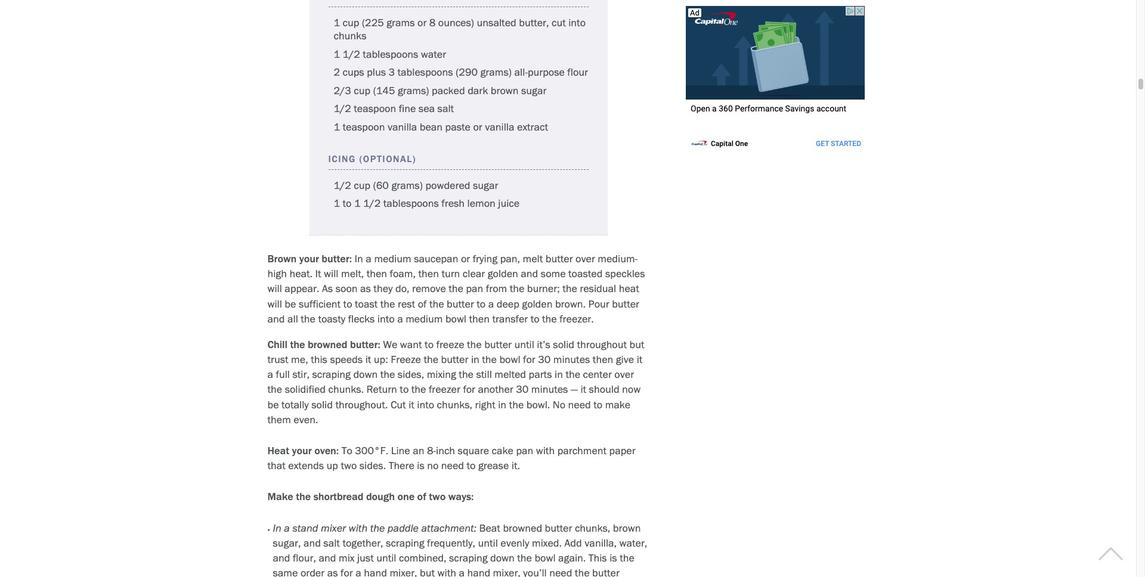 Task type: locate. For each thing, give the bounding box(es) containing it.
0 horizontal spatial in
[[273, 522, 281, 535]]

0 vertical spatial 30
[[538, 353, 551, 366]]

mixer, down combined,
[[390, 567, 417, 577]]

make
[[605, 398, 630, 411]]

butter: up the melt,
[[322, 252, 352, 265]]

0 vertical spatial as
[[360, 282, 371, 295]]

inch
[[436, 444, 455, 457]]

be
[[285, 297, 296, 310], [267, 398, 279, 411]]

1 horizontal spatial hand
[[467, 567, 490, 577]]

0 vertical spatial browned
[[308, 338, 347, 351]]

this
[[589, 552, 607, 565]]

1 vertical spatial be
[[267, 398, 279, 411]]

one
[[397, 490, 415, 504]]

full
[[276, 368, 290, 381]]

1 vertical spatial teaspoon
[[343, 120, 385, 134]]

then down throughout
[[593, 353, 613, 366]]

2 horizontal spatial for
[[523, 353, 535, 366]]

as inside beat browned butter chunks, brown sugar, and salt together, scraping frequently, until evenly mixed. add vanilla, water, and flour, and mix just until combined, scraping down the bowl again. this is the same order as for a hand mixer, but with a hand mixer, you'll need the but
[[327, 567, 338, 577]]

it right 'give'
[[637, 353, 643, 366]]

pan inside in a medium saucepan or frying pan, melt butter over medium- high heat. it will melt, then foam, then turn clear golden and some toasted speckles will appear. as soon as they do, remove the pan from the burner; the residual heat will be sufficient to toast the rest of the butter to a deep golden brown. pour butter and all the toasty flecks into a medium bowl then transfer to the freezer.
[[466, 282, 483, 295]]

butter: up up:
[[350, 338, 380, 351]]

in up still
[[471, 353, 479, 366]]

2 vertical spatial into
[[417, 398, 434, 411]]

need inside we want to freeze the butter until it's solid throughout but trust me, this speeds it up: freeze the butter in the bowl for 30 minutes then give it a full stir, scraping down the sides, mixing the still melted parts in the center over the solidified chunks. return to the freezer for another 30 minutes — it should now be totally solid throughout. cut it into chunks, right in the bowl. no need to make them even.
[[568, 398, 591, 411]]

butter up some
[[546, 252, 573, 265]]

2 horizontal spatial with
[[536, 444, 555, 457]]

0 vertical spatial tablespoons
[[363, 47, 418, 61]]

throughout
[[577, 338, 627, 351]]

grams) up fine
[[398, 84, 429, 97]]

2 vertical spatial in
[[498, 398, 506, 411]]

and down stand
[[303, 537, 321, 550]]

sugar inside 1/2 cup (60 grams) powdered sugar 1 to 1 1/2 tablespoons fresh lemon juice
[[473, 179, 498, 192]]

brown up water,
[[613, 522, 641, 535]]

0 vertical spatial your
[[299, 252, 319, 265]]

0 horizontal spatial down
[[353, 368, 378, 381]]

2 vertical spatial until
[[376, 552, 396, 565]]

solid up even.
[[311, 398, 333, 411]]

as up the toast
[[360, 282, 371, 295]]

scraping down this
[[312, 368, 351, 381]]

toasted
[[568, 267, 603, 280]]

need down inch
[[441, 459, 464, 472]]

1 vertical spatial or
[[473, 120, 482, 134]]

minutes
[[553, 353, 590, 366], [531, 383, 568, 396]]

do,
[[395, 282, 409, 295]]

1 vertical spatial into
[[377, 312, 395, 325]]

1 horizontal spatial or
[[461, 252, 470, 265]]

2 mixer, from the left
[[493, 567, 521, 577]]

beat browned butter chunks, brown sugar, and salt together, scraping frequently, until evenly mixed. add vanilla, water, and flour, and mix just until combined, scraping down the bowl again. this is the same order as for a hand mixer, but with a hand mixer, you'll need the but
[[273, 522, 647, 577]]

pan up it.
[[516, 444, 533, 457]]

0 horizontal spatial sugar
[[473, 179, 498, 192]]

1 horizontal spatial as
[[360, 282, 371, 295]]

brown inside 1 cup (225 grams or 8 ounces) unsalted butter, cut into chunks 1 1/2 tablespoons water 2 cups plus 3 tablespoons (290 grams) all-purpose flour 2/3 cup (145 grams) packed dark brown sugar 1/2 teaspoon fine sea salt 1 teaspoon vanilla bean paste or vanilla extract
[[491, 84, 519, 97]]

1 horizontal spatial salt
[[437, 102, 454, 115]]

sides.
[[359, 459, 386, 472]]

a down from
[[488, 297, 494, 310]]

the up the return
[[380, 368, 395, 381]]

0 horizontal spatial 30
[[516, 383, 529, 396]]

melted
[[495, 368, 526, 381]]

then
[[367, 267, 387, 280], [418, 267, 439, 280], [469, 312, 490, 325], [593, 353, 613, 366]]

0 vertical spatial solid
[[553, 338, 574, 351]]

an
[[413, 444, 424, 457]]

1 horizontal spatial brown
[[613, 522, 641, 535]]

unsalted
[[477, 16, 516, 29]]

and
[[521, 267, 538, 280], [267, 312, 285, 325], [303, 537, 321, 550], [273, 552, 290, 565], [319, 552, 336, 565]]

still
[[476, 368, 492, 381]]

a inside we want to freeze the butter until it's solid throughout but trust me, this speeds it up: freeze the butter in the bowl for 30 minutes then give it a full stir, scraping down the sides, mixing the still melted parts in the center over the solidified chunks. return to the freezer for another 30 minutes — it should now be totally solid throughout. cut it into chunks, right in the bowl. no need to make them even.
[[267, 368, 273, 381]]

saucepan
[[414, 252, 458, 265]]

mixer, left you'll
[[493, 567, 521, 577]]

1 vertical spatial chunks,
[[575, 522, 610, 535]]

dark
[[468, 84, 488, 97]]

the down full
[[267, 383, 282, 396]]

chunks, down freezer
[[437, 398, 472, 411]]

or left '8'
[[417, 16, 427, 29]]

with left parchment
[[536, 444, 555, 457]]

for
[[523, 353, 535, 366], [463, 383, 475, 396], [341, 567, 353, 577]]

in for medium
[[355, 252, 363, 265]]

butter
[[546, 252, 573, 265], [447, 297, 474, 310], [612, 297, 639, 310], [484, 338, 512, 351], [441, 353, 468, 366], [545, 522, 572, 535]]

1 up 2
[[334, 47, 340, 61]]

but down combined,
[[420, 567, 435, 577]]

hand down the frequently,
[[467, 567, 490, 577]]

bowl down mixed.
[[535, 552, 556, 565]]

in up the melt,
[[355, 252, 363, 265]]

golden up from
[[488, 267, 518, 280]]

1 vertical spatial but
[[420, 567, 435, 577]]

to 300°f. line an 8-inch square cake pan with parchment paper that extends up two sides. there is no need to grease it.
[[267, 444, 636, 472]]

in right parts at the left of page
[[555, 368, 563, 381]]

into right flecks
[[377, 312, 395, 325]]

but inside we want to freeze the butter until it's solid throughout but trust me, this speeds it up: freeze the butter in the bowl for 30 minutes then give it a full stir, scraping down the sides, mixing the still melted parts in the center over the solidified chunks. return to the freezer for another 30 minutes — it should now be totally solid throughout. cut it into chunks, right in the bowl. no need to make them even.
[[629, 338, 644, 351]]

the up deep
[[510, 282, 524, 295]]

1 horizontal spatial sugar
[[521, 84, 546, 97]]

stir,
[[292, 368, 309, 381]]

mixer,
[[390, 567, 417, 577], [493, 567, 521, 577]]

butter down freeze
[[441, 353, 468, 366]]

cup left (225
[[343, 16, 359, 29]]

into down freezer
[[417, 398, 434, 411]]

but inside beat browned butter chunks, brown sugar, and salt together, scraping frequently, until evenly mixed. add vanilla, water, and flour, and mix just until combined, scraping down the bowl again. this is the same order as for a hand mixer, but with a hand mixer, you'll need the but
[[420, 567, 435, 577]]

cut
[[552, 16, 566, 29]]

1 horizontal spatial bowl
[[499, 353, 520, 366]]

line
[[391, 444, 410, 457]]

0 vertical spatial is
[[417, 459, 424, 472]]

0 vertical spatial in
[[355, 252, 363, 265]]

1 vertical spatial butter:
[[350, 338, 380, 351]]

up
[[327, 459, 338, 472]]

your up extends on the left bottom of page
[[292, 444, 312, 457]]

1 hand from the left
[[364, 567, 387, 577]]

2 vertical spatial scraping
[[449, 552, 488, 565]]

1 vertical spatial as
[[327, 567, 338, 577]]

0 horizontal spatial bowl
[[445, 312, 466, 325]]

over inside in a medium saucepan or frying pan, melt butter over medium- high heat. it will melt, then foam, then turn clear golden and some toasted speckles will appear. as soon as they do, remove the pan from the burner; the residual heat will be sufficient to toast the rest of the butter to a deep golden brown. pour butter and all the toasty flecks into a medium bowl then transfer to the freezer.
[[576, 252, 595, 265]]

pan inside to 300°f. line an 8-inch square cake pan with parchment paper that extends up two sides. there is no need to grease it.
[[516, 444, 533, 457]]

shortbread
[[313, 490, 363, 504]]

1 horizontal spatial vanilla
[[485, 120, 514, 134]]

0 horizontal spatial pan
[[466, 282, 483, 295]]

down
[[353, 368, 378, 381], [490, 552, 515, 565]]

no
[[553, 398, 565, 411]]

then up they
[[367, 267, 387, 280]]

8
[[429, 16, 436, 29]]

need down again.
[[549, 567, 572, 577]]

be inside in a medium saucepan or frying pan, melt butter over medium- high heat. it will melt, then foam, then turn clear golden and some toasted speckles will appear. as soon as they do, remove the pan from the burner; the residual heat will be sufficient to toast the rest of the butter to a deep golden brown. pour butter and all the toasty flecks into a medium bowl then transfer to the freezer.
[[285, 297, 296, 310]]

2 vertical spatial need
[[549, 567, 572, 577]]

parts
[[529, 368, 552, 381]]

0 vertical spatial golden
[[488, 267, 518, 280]]

1 mixer, from the left
[[390, 567, 417, 577]]

dough
[[366, 490, 395, 504]]

0 horizontal spatial into
[[377, 312, 395, 325]]

cup
[[343, 16, 359, 29], [354, 84, 370, 97], [354, 179, 370, 192]]

pan,
[[500, 252, 520, 265]]

you'll
[[523, 567, 547, 577]]

butter up mixed.
[[545, 522, 572, 535]]

0 vertical spatial scraping
[[312, 368, 351, 381]]

need down —
[[568, 398, 591, 411]]

1 vertical spatial two
[[429, 490, 446, 504]]

1 vertical spatial solid
[[311, 398, 333, 411]]

0 horizontal spatial with
[[349, 522, 367, 535]]

1 cup (225 grams or 8 ounces) unsalted butter, cut into chunks 1 1/2 tablespoons water 2 cups plus 3 tablespoons (290 grams) all-purpose flour 2/3 cup (145 grams) packed dark brown sugar 1/2 teaspoon fine sea salt 1 teaspoon vanilla bean paste or vanilla extract
[[334, 16, 588, 134]]

1 vertical spatial salt
[[323, 537, 340, 550]]

1 horizontal spatial golden
[[522, 297, 553, 310]]

1 vertical spatial bowl
[[499, 353, 520, 366]]

1 vertical spatial is
[[610, 552, 617, 565]]

tablespoons
[[363, 47, 418, 61], [398, 66, 453, 79], [383, 197, 439, 210]]

into inside we want to freeze the butter until it's solid throughout but trust me, this speeds it up: freeze the butter in the bowl for 30 minutes then give it a full stir, scraping down the sides, mixing the still melted parts in the center over the solidified chunks. return to the freezer for another 30 minutes — it should now be totally solid throughout. cut it into chunks, right in the bowl. no need to make them even.
[[417, 398, 434, 411]]

brown
[[491, 84, 519, 97], [613, 522, 641, 535]]

to left deep
[[477, 297, 486, 310]]

(290
[[456, 66, 478, 79]]

1 down icing (optional)
[[354, 197, 361, 210]]

flour,
[[293, 552, 316, 565]]

in down another
[[498, 398, 506, 411]]

1 horizontal spatial solid
[[553, 338, 574, 351]]

8-
[[427, 444, 436, 457]]

until down beat
[[478, 537, 498, 550]]

to down the square
[[467, 459, 476, 472]]

1 vertical spatial browned
[[503, 522, 542, 535]]

from
[[486, 282, 507, 295]]

bowl up freeze
[[445, 312, 466, 325]]

it left up:
[[365, 353, 371, 366]]

turn
[[442, 267, 460, 280]]

0 vertical spatial over
[[576, 252, 595, 265]]

salt inside beat browned butter chunks, brown sugar, and salt together, scraping frequently, until evenly mixed. add vanilla, water, and flour, and mix just until combined, scraping down the bowl again. this is the same order as for a hand mixer, but with a hand mixer, you'll need the but
[[323, 537, 340, 550]]

powdered
[[426, 179, 470, 192]]

in
[[471, 353, 479, 366], [555, 368, 563, 381], [498, 398, 506, 411]]

0 vertical spatial be
[[285, 297, 296, 310]]

with up together,
[[349, 522, 367, 535]]

0 horizontal spatial scraping
[[312, 368, 351, 381]]

there
[[389, 459, 414, 472]]

or inside in a medium saucepan or frying pan, melt butter over medium- high heat. it will melt, then foam, then turn clear golden and some toasted speckles will appear. as soon as they do, remove the pan from the burner; the residual heat will be sufficient to toast the rest of the butter to a deep golden brown. pour butter and all the toasty flecks into a medium bowl then transfer to the freezer.
[[461, 252, 470, 265]]

and up same
[[273, 552, 290, 565]]

1 vertical spatial over
[[614, 368, 634, 381]]

down down evenly
[[490, 552, 515, 565]]

medium up foam,
[[374, 252, 411, 265]]

transfer
[[492, 312, 528, 325]]

0 horizontal spatial but
[[420, 567, 435, 577]]

heat
[[619, 282, 639, 295]]

2 horizontal spatial into
[[568, 16, 586, 29]]

0 horizontal spatial for
[[341, 567, 353, 577]]

1 horizontal spatial is
[[610, 552, 617, 565]]

0 vertical spatial teaspoon
[[354, 102, 396, 115]]

0 horizontal spatial hand
[[364, 567, 387, 577]]

frying
[[473, 252, 497, 265]]

or for 8
[[417, 16, 427, 29]]

them
[[267, 413, 291, 426]]

cup for 1
[[343, 16, 359, 29]]

a down rest
[[397, 312, 403, 325]]

0 vertical spatial into
[[568, 16, 586, 29]]

oven:
[[314, 444, 339, 457]]

1/2
[[343, 47, 360, 61], [334, 102, 351, 115], [334, 179, 351, 192], [363, 197, 381, 210]]

until left "it's"
[[514, 338, 534, 351]]

2 horizontal spatial in
[[555, 368, 563, 381]]

make the shortbread dough one of two ways:
[[267, 490, 474, 504]]

minutes down parts at the left of page
[[531, 383, 568, 396]]

0 vertical spatial brown
[[491, 84, 519, 97]]

0 horizontal spatial in
[[471, 353, 479, 366]]

as inside in a medium saucepan or frying pan, melt butter over medium- high heat. it will melt, then foam, then turn clear golden and some toasted speckles will appear. as soon as they do, remove the pan from the burner; the residual heat will be sufficient to toast the rest of the butter to a deep golden brown. pour butter and all the toasty flecks into a medium bowl then transfer to the freezer.
[[360, 282, 371, 295]]

for down mix
[[341, 567, 353, 577]]

then left transfer at the left bottom of the page
[[469, 312, 490, 325]]

it
[[365, 353, 371, 366], [637, 353, 643, 366], [581, 383, 586, 396], [409, 398, 414, 411]]

be up them
[[267, 398, 279, 411]]

brown your butter:
[[267, 252, 352, 265]]

is right this
[[610, 552, 617, 565]]

brown inside beat browned butter chunks, brown sugar, and salt together, scraping frequently, until evenly mixed. add vanilla, water, and flour, and mix just until combined, scraping down the bowl again. this is the same order as for a hand mixer, but with a hand mixer, you'll need the but
[[613, 522, 641, 535]]

vanilla
[[388, 120, 417, 134], [485, 120, 514, 134]]

0 horizontal spatial salt
[[323, 537, 340, 550]]

with inside beat browned butter chunks, brown sugar, and salt together, scraping frequently, until evenly mixed. add vanilla, water, and flour, and mix just until combined, scraping down the bowl again. this is the same order as for a hand mixer, but with a hand mixer, you'll need the but
[[437, 567, 456, 577]]

1 vertical spatial in
[[555, 368, 563, 381]]

in inside in a medium saucepan or frying pan, melt butter over medium- high heat. it will melt, then foam, then turn clear golden and some toasted speckles will appear. as soon as they do, remove the pan from the burner; the residual heat will be sufficient to toast the rest of the butter to a deep golden brown. pour butter and all the toasty flecks into a medium bowl then transfer to the freezer.
[[355, 252, 363, 265]]

0 horizontal spatial be
[[267, 398, 279, 411]]

bean
[[420, 120, 443, 134]]

butter down the turn
[[447, 297, 474, 310]]

ounces)
[[438, 16, 474, 29]]

for up right
[[463, 383, 475, 396]]

down down up:
[[353, 368, 378, 381]]

paper
[[609, 444, 636, 457]]

1 horizontal spatial in
[[498, 398, 506, 411]]

into
[[568, 16, 586, 29], [377, 312, 395, 325], [417, 398, 434, 411]]

teaspoon up icing (optional)
[[343, 120, 385, 134]]

in up sugar,
[[273, 522, 281, 535]]

tablespoons down (60
[[383, 197, 439, 210]]

two left ways:
[[429, 490, 446, 504]]

this
[[311, 353, 327, 366]]

2 vertical spatial with
[[437, 567, 456, 577]]

1 horizontal spatial over
[[614, 368, 634, 381]]

0 vertical spatial down
[[353, 368, 378, 381]]

for up parts at the left of page
[[523, 353, 535, 366]]

medium down rest
[[406, 312, 443, 325]]

or up clear
[[461, 252, 470, 265]]

cup inside 1/2 cup (60 grams) powdered sugar 1 to 1 1/2 tablespoons fresh lemon juice
[[354, 179, 370, 192]]

is inside to 300°f. line an 8-inch square cake pan with parchment paper that extends up two sides. there is no need to grease it.
[[417, 459, 424, 472]]

a left full
[[267, 368, 273, 381]]

to inside 1/2 cup (60 grams) powdered sugar 1 to 1 1/2 tablespoons fresh lemon juice
[[343, 197, 352, 210]]

with inside to 300°f. line an 8-inch square cake pan with parchment paper that extends up two sides. there is no need to grease it.
[[536, 444, 555, 457]]

0 vertical spatial pan
[[466, 282, 483, 295]]

1 horizontal spatial pan
[[516, 444, 533, 457]]

freeze
[[391, 353, 421, 366]]

0 vertical spatial but
[[629, 338, 644, 351]]

solid
[[553, 338, 574, 351], [311, 398, 333, 411]]

in
[[355, 252, 363, 265], [273, 522, 281, 535]]

the down sides, on the bottom left of page
[[411, 383, 426, 396]]

(optional)
[[359, 153, 416, 164]]

or for frying
[[461, 252, 470, 265]]

2 vertical spatial bowl
[[535, 552, 556, 565]]

0 vertical spatial until
[[514, 338, 534, 351]]

to inside to 300°f. line an 8-inch square cake pan with parchment paper that extends up two sides. there is no need to grease it.
[[467, 459, 476, 472]]

need inside to 300°f. line an 8-inch square cake pan with parchment paper that extends up two sides. there is no need to grease it.
[[441, 459, 464, 472]]

with down combined,
[[437, 567, 456, 577]]

cup left (60
[[354, 179, 370, 192]]

1 vertical spatial 30
[[516, 383, 529, 396]]

None search field
[[56, 29, 1046, 65]]

melt
[[523, 252, 543, 265]]

2 vertical spatial grams)
[[391, 179, 423, 192]]

1 vertical spatial of
[[417, 490, 426, 504]]

hand
[[364, 567, 387, 577], [467, 567, 490, 577]]

0 horizontal spatial brown
[[491, 84, 519, 97]]

bowl inside in a medium saucepan or frying pan, melt butter over medium- high heat. it will melt, then foam, then turn clear golden and some toasted speckles will appear. as soon as they do, remove the pan from the burner; the residual heat will be sufficient to toast the rest of the butter to a deep golden brown. pour butter and all the toasty flecks into a medium bowl then transfer to the freezer.
[[445, 312, 466, 325]]

salt down packed
[[437, 102, 454, 115]]

in a medium saucepan or frying pan, melt butter over medium- high heat. it will melt, then foam, then turn clear golden and some toasted speckles will appear. as soon as they do, remove the pan from the burner; the residual heat will be sufficient to toast the rest of the butter to a deep golden brown. pour butter and all the toasty flecks into a medium bowl then transfer to the freezer.
[[267, 252, 645, 325]]

over inside we want to freeze the butter until it's solid throughout but trust me, this speeds it up: freeze the butter in the bowl for 30 minutes then give it a full stir, scraping down the sides, mixing the still melted parts in the center over the solidified chunks. return to the freezer for another 30 minutes — it should now be totally solid throughout. cut it into chunks, right in the bowl. no need to make them even.
[[614, 368, 634, 381]]

browned up evenly
[[503, 522, 542, 535]]

your for it
[[299, 252, 319, 265]]

0 vertical spatial two
[[341, 459, 357, 472]]

1 vanilla from the left
[[388, 120, 417, 134]]

solid right "it's"
[[553, 338, 574, 351]]

until inside we want to freeze the butter until it's solid throughout but trust me, this speeds it up: freeze the butter in the bowl for 30 minutes then give it a full stir, scraping down the sides, mixing the still melted parts in the center over the solidified chunks. return to the freezer for another 30 minutes — it should now be totally solid throughout. cut it into chunks, right in the bowl. no need to make them even.
[[514, 338, 534, 351]]

ways:
[[448, 490, 474, 504]]

1 horizontal spatial two
[[429, 490, 446, 504]]

0 vertical spatial or
[[417, 16, 427, 29]]

0 vertical spatial sugar
[[521, 84, 546, 97]]

1 horizontal spatial chunks,
[[575, 522, 610, 535]]

grease
[[478, 459, 509, 472]]

0 vertical spatial bowl
[[445, 312, 466, 325]]

your
[[299, 252, 319, 265], [292, 444, 312, 457]]

sugar down "purpose"
[[521, 84, 546, 97]]

heat.
[[289, 267, 313, 280]]

of right rest
[[418, 297, 427, 310]]

scraping down the frequently,
[[449, 552, 488, 565]]

the up the mixing
[[424, 353, 438, 366]]

cup right the 2/3
[[354, 84, 370, 97]]

will
[[324, 267, 338, 280], [267, 282, 282, 295], [267, 297, 282, 310]]

until right just
[[376, 552, 396, 565]]

the down again.
[[575, 567, 590, 577]]

high
[[267, 267, 287, 280]]

1 vertical spatial pan
[[516, 444, 533, 457]]

to down soon on the left
[[343, 297, 352, 310]]

grams)
[[480, 66, 512, 79], [398, 84, 429, 97], [391, 179, 423, 192]]

over up toasted
[[576, 252, 595, 265]]

just
[[357, 552, 374, 565]]

scraping down paddle
[[386, 537, 424, 550]]

2 vanilla from the left
[[485, 120, 514, 134]]

1 vertical spatial for
[[463, 383, 475, 396]]

bowl up melted
[[499, 353, 520, 366]]

teaspoon
[[354, 102, 396, 115], [343, 120, 385, 134]]

1 vertical spatial brown
[[613, 522, 641, 535]]



Task type: describe. For each thing, give the bounding box(es) containing it.
1 down icing
[[334, 197, 340, 210]]

combined,
[[399, 552, 446, 565]]

a up the toast
[[366, 252, 371, 265]]

1 vertical spatial medium
[[406, 312, 443, 325]]

to up cut
[[400, 383, 409, 396]]

1 horizontal spatial 30
[[538, 353, 551, 366]]

0 horizontal spatial solid
[[311, 398, 333, 411]]

1/2 down icing
[[334, 179, 351, 192]]

1 vertical spatial cup
[[354, 84, 370, 97]]

2
[[334, 66, 340, 79]]

1 vertical spatial until
[[478, 537, 498, 550]]

2 hand from the left
[[467, 567, 490, 577]]

icing (optional)
[[328, 153, 416, 164]]

want
[[400, 338, 422, 351]]

heat
[[267, 444, 289, 457]]

grams) inside 1/2 cup (60 grams) powdered sugar 1 to 1 1/2 tablespoons fresh lemon juice
[[391, 179, 423, 192]]

browned inside beat browned butter chunks, brown sugar, and salt together, scraping frequently, until evenly mixed. add vanilla, water, and flour, and mix just until combined, scraping down the bowl again. this is the same order as for a hand mixer, but with a hand mixer, you'll need the but
[[503, 522, 542, 535]]

butter down heat
[[612, 297, 639, 310]]

it.
[[512, 459, 520, 472]]

1 vertical spatial minutes
[[531, 383, 568, 396]]

freezer.
[[560, 312, 594, 325]]

(60
[[373, 179, 389, 192]]

the up still
[[482, 353, 497, 366]]

—
[[571, 383, 578, 396]]

the up —
[[566, 368, 580, 381]]

is inside beat browned butter chunks, brown sugar, and salt together, scraping frequently, until evenly mixed. add vanilla, water, and flour, and mix just until combined, scraping down the bowl again. this is the same order as for a hand mixer, but with a hand mixer, you'll need the but
[[610, 552, 617, 565]]

evenly
[[501, 537, 529, 550]]

butter down transfer at the left bottom of the page
[[484, 338, 512, 351]]

two inside to 300°f. line an 8-inch square cake pan with parchment paper that extends up two sides. there is no need to grease it.
[[341, 459, 357, 472]]

scraping inside we want to freeze the butter until it's solid throughout but trust me, this speeds it up: freeze the butter in the bowl for 30 minutes then give it a full stir, scraping down the sides, mixing the still melted parts in the center over the solidified chunks. return to the freezer for another 30 minutes — it should now be totally solid throughout. cut it into chunks, right in the bowl. no need to make them even.
[[312, 368, 351, 381]]

1 vertical spatial with
[[349, 522, 367, 535]]

plus
[[367, 66, 386, 79]]

mix
[[339, 552, 355, 565]]

the up you'll
[[517, 552, 532, 565]]

the left still
[[459, 368, 474, 381]]

the right freeze
[[467, 338, 482, 351]]

2 vertical spatial will
[[267, 297, 282, 310]]

0 vertical spatial medium
[[374, 252, 411, 265]]

advertisement region
[[686, 6, 865, 155]]

butter,
[[519, 16, 549, 29]]

the down the turn
[[449, 282, 463, 295]]

bowl inside beat browned butter chunks, brown sugar, and salt together, scraping frequently, until evenly mixed. add vanilla, water, and flour, and mix just until combined, scraping down the bowl again. this is the same order as for a hand mixer, but with a hand mixer, you'll need the but
[[535, 552, 556, 565]]

freezer
[[429, 383, 460, 396]]

to right want at the left bottom of the page
[[425, 338, 434, 351]]

need inside beat browned butter chunks, brown sugar, and salt together, scraping frequently, until evenly mixed. add vanilla, water, and flour, and mix just until combined, scraping down the bowl again. this is the same order as for a hand mixer, but with a hand mixer, you'll need the but
[[549, 567, 572, 577]]

0 vertical spatial butter:
[[322, 252, 352, 265]]

mixer
[[321, 522, 346, 535]]

now
[[622, 383, 641, 396]]

paddle
[[388, 522, 419, 535]]

0 horizontal spatial browned
[[308, 338, 347, 351]]

butter inside beat browned butter chunks, brown sugar, and salt together, scraping frequently, until evenly mixed. add vanilla, water, and flour, and mix just until combined, scraping down the bowl again. this is the same order as for a hand mixer, but with a hand mixer, you'll need the but
[[545, 522, 572, 535]]

2 horizontal spatial or
[[473, 120, 482, 134]]

the down brown.
[[542, 312, 557, 325]]

mixed.
[[532, 537, 562, 550]]

the down they
[[380, 297, 395, 310]]

right
[[475, 398, 495, 411]]

0 horizontal spatial golden
[[488, 267, 518, 280]]

totally
[[282, 398, 309, 411]]

0 vertical spatial will
[[324, 267, 338, 280]]

it right cut
[[409, 398, 414, 411]]

order
[[301, 567, 325, 577]]

into inside in a medium saucepan or frying pan, melt butter over medium- high heat. it will melt, then foam, then turn clear golden and some toasted speckles will appear. as soon as they do, remove the pan from the burner; the residual heat will be sufficient to toast the rest of the butter to a deep golden brown. pour butter and all the toasty flecks into a medium bowl then transfer to the freezer.
[[377, 312, 395, 325]]

sugar,
[[273, 537, 301, 550]]

the up together,
[[370, 522, 385, 535]]

the right all at the bottom
[[301, 312, 315, 325]]

sugar inside 1 cup (225 grams or 8 ounces) unsalted butter, cut into chunks 1 1/2 tablespoons water 2 cups plus 3 tablespoons (290 grams) all-purpose flour 2/3 cup (145 grams) packed dark brown sugar 1/2 teaspoon fine sea salt 1 teaspoon vanilla bean paste or vanilla extract
[[521, 84, 546, 97]]

the down water,
[[620, 552, 634, 565]]

trust
[[267, 353, 288, 366]]

all-
[[514, 66, 528, 79]]

the up brown.
[[562, 282, 577, 295]]

1 vertical spatial will
[[267, 282, 282, 295]]

cup for 1/2
[[354, 179, 370, 192]]

add
[[564, 537, 582, 550]]

0 vertical spatial for
[[523, 353, 535, 366]]

then up remove
[[418, 267, 439, 280]]

extract
[[517, 120, 548, 134]]

chunks, inside beat browned butter chunks, brown sugar, and salt together, scraping frequently, until evenly mixed. add vanilla, water, and flour, and mix just until combined, scraping down the bowl again. this is the same order as for a hand mixer, but with a hand mixer, you'll need the but
[[575, 522, 610, 535]]

0 horizontal spatial until
[[376, 552, 396, 565]]

chill
[[267, 338, 287, 351]]

it right —
[[581, 383, 586, 396]]

a down the frequently,
[[459, 567, 465, 577]]

bowl.
[[526, 398, 550, 411]]

2 horizontal spatial scraping
[[449, 552, 488, 565]]

chunks
[[334, 29, 366, 42]]

down inside beat browned butter chunks, brown sugar, and salt together, scraping frequently, until evenly mixed. add vanilla, water, and flour, and mix just until combined, scraping down the bowl again. this is the same order as for a hand mixer, but with a hand mixer, you'll need the but
[[490, 552, 515, 565]]

salt inside 1 cup (225 grams or 8 ounces) unsalted butter, cut into chunks 1 1/2 tablespoons water 2 cups plus 3 tablespoons (290 grams) all-purpose flour 2/3 cup (145 grams) packed dark brown sugar 1/2 teaspoon fine sea salt 1 teaspoon vanilla bean paste or vanilla extract
[[437, 102, 454, 115]]

up:
[[374, 353, 388, 366]]

sides,
[[398, 368, 424, 381]]

packed
[[432, 84, 465, 97]]

1 vertical spatial grams)
[[398, 84, 429, 97]]

center
[[583, 368, 612, 381]]

and left mix
[[319, 552, 336, 565]]

1 left (225
[[334, 16, 340, 29]]

and down melt
[[521, 267, 538, 280]]

your for extends
[[292, 444, 312, 457]]

1 horizontal spatial for
[[463, 383, 475, 396]]

even.
[[294, 413, 318, 426]]

icing
[[328, 153, 356, 164]]

1 horizontal spatial scraping
[[386, 537, 424, 550]]

cups
[[343, 66, 364, 79]]

medium-
[[598, 252, 638, 265]]

residual
[[580, 282, 616, 295]]

heat your oven:
[[267, 444, 339, 457]]

sea
[[419, 102, 435, 115]]

the up me,
[[290, 338, 305, 351]]

again.
[[558, 552, 586, 565]]

foam,
[[390, 267, 416, 280]]

then inside we want to freeze the butter until it's solid throughout but trust me, this speeds it up: freeze the butter in the bowl for 30 minutes then give it a full stir, scraping down the sides, mixing the still melted parts in the center over the solidified chunks. return to the freezer for another 30 minutes — it should now be totally solid throughout. cut it into chunks, right in the bowl. no need to make them even.
[[593, 353, 613, 366]]

sufficient
[[299, 297, 341, 310]]

1/2 cup (60 grams) powdered sugar 1 to 1 1/2 tablespoons fresh lemon juice
[[334, 179, 520, 210]]

juice
[[498, 197, 520, 210]]

1 vertical spatial tablespoons
[[398, 66, 453, 79]]

to down should
[[594, 398, 602, 411]]

toast
[[355, 297, 378, 310]]

frequently,
[[427, 537, 475, 550]]

be inside we want to freeze the butter until it's solid throughout but trust me, this speeds it up: freeze the butter in the bowl for 30 minutes then give it a full stir, scraping down the sides, mixing the still melted parts in the center over the solidified chunks. return to the freezer for another 30 minutes — it should now be totally solid throughout. cut it into chunks, right in the bowl. no need to make them even.
[[267, 398, 279, 411]]

and left all at the bottom
[[267, 312, 285, 325]]

solidified
[[285, 383, 326, 396]]

of inside in a medium saucepan or frying pan, melt butter over medium- high heat. it will melt, then foam, then turn clear golden and some toasted speckles will appear. as soon as they do, remove the pan from the burner; the residual heat will be sufficient to toast the rest of the butter to a deep golden brown. pour butter and all the toasty flecks into a medium bowl then transfer to the freezer.
[[418, 297, 427, 310]]

to right transfer at the left bottom of the page
[[531, 312, 539, 325]]

the right make
[[296, 490, 311, 504]]

a up sugar,
[[284, 522, 290, 535]]

attachment:
[[421, 522, 477, 535]]

make
[[267, 490, 293, 504]]

into inside 1 cup (225 grams or 8 ounces) unsalted butter, cut into chunks 1 1/2 tablespoons water 2 cups plus 3 tablespoons (290 grams) all-purpose flour 2/3 cup (145 grams) packed dark brown sugar 1/2 teaspoon fine sea salt 1 teaspoon vanilla bean paste or vanilla extract
[[568, 16, 586, 29]]

it's
[[537, 338, 550, 351]]

a down just
[[356, 567, 361, 577]]

we want to freeze the butter until it's solid throughout but trust me, this speeds it up: freeze the butter in the bowl for 30 minutes then give it a full stir, scraping down the sides, mixing the still melted parts in the center over the solidified chunks. return to the freezer for another 30 minutes — it should now be totally solid throughout. cut it into chunks, right in the bowl. no need to make them even.
[[267, 338, 644, 426]]

throughout.
[[335, 398, 388, 411]]

0 vertical spatial grams)
[[480, 66, 512, 79]]

water
[[421, 47, 446, 61]]

1/2 down chunks
[[343, 47, 360, 61]]

chunks, inside we want to freeze the butter until it's solid throughout but trust me, this speeds it up: freeze the butter in the bowl for 30 minutes then give it a full stir, scraping down the sides, mixing the still melted parts in the center over the solidified chunks. return to the freezer for another 30 minutes — it should now be totally solid throughout. cut it into chunks, right in the bowl. no need to make them even.
[[437, 398, 472, 411]]

(145
[[373, 84, 395, 97]]

lemon
[[467, 197, 496, 210]]

0 vertical spatial in
[[471, 353, 479, 366]]

some
[[541, 267, 566, 280]]

another
[[478, 383, 513, 396]]

0 vertical spatial minutes
[[553, 353, 590, 366]]

in for stand
[[273, 522, 281, 535]]

1/2 down the 2/3
[[334, 102, 351, 115]]

no
[[427, 459, 439, 472]]

1/2 down (60
[[363, 197, 381, 210]]

2/3
[[334, 84, 351, 97]]

they
[[374, 282, 393, 295]]

for inside beat browned butter chunks, brown sugar, and salt together, scraping frequently, until evenly mixed. add vanilla, water, and flour, and mix just until combined, scraping down the bowl again. this is the same order as for a hand mixer, but with a hand mixer, you'll need the but
[[341, 567, 353, 577]]

1 up icing
[[334, 120, 340, 134]]

melt,
[[341, 267, 364, 280]]

should
[[589, 383, 619, 396]]

tablespoons inside 1/2 cup (60 grams) powdered sugar 1 to 1 1/2 tablespoons fresh lemon juice
[[383, 197, 439, 210]]

speeds
[[330, 353, 363, 366]]

purpose
[[528, 66, 565, 79]]

the down remove
[[429, 297, 444, 310]]

bowl inside we want to freeze the butter until it's solid throughout but trust me, this speeds it up: freeze the butter in the bowl for 30 minutes then give it a full stir, scraping down the sides, mixing the still melted parts in the center over the solidified chunks. return to the freezer for another 30 minutes — it should now be totally solid throughout. cut it into chunks, right in the bowl. no need to make them even.
[[499, 353, 520, 366]]

chill the browned butter:
[[267, 338, 380, 351]]

all
[[287, 312, 298, 325]]

the left bowl.
[[509, 398, 524, 411]]

fresh
[[442, 197, 465, 210]]

down inside we want to freeze the butter until it's solid throughout but trust me, this speeds it up: freeze the butter in the bowl for 30 minutes then give it a full stir, scraping down the sides, mixing the still melted parts in the center over the solidified chunks. return to the freezer for another 30 minutes — it should now be totally solid throughout. cut it into chunks, right in the bowl. no need to make them even.
[[353, 368, 378, 381]]

it
[[315, 267, 321, 280]]

pour
[[588, 297, 609, 310]]

flecks
[[348, 312, 375, 325]]



Task type: vqa. For each thing, say whether or not it's contained in the screenshot.
ADVERTISEMENT element
no



